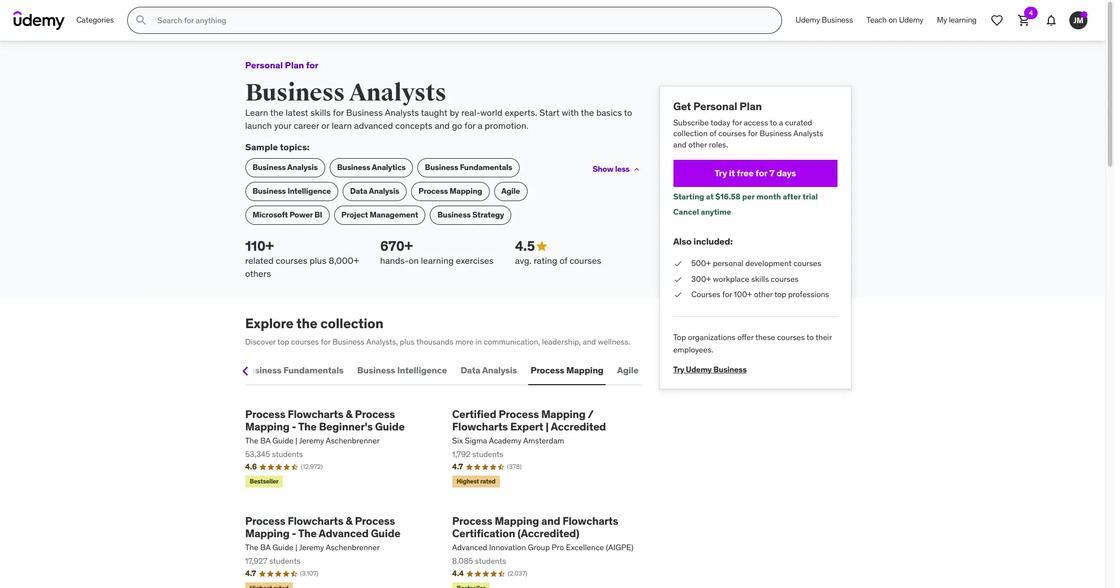 Task type: vqa. For each thing, say whether or not it's contained in the screenshot.
total associated with 7.5
no



Task type: describe. For each thing, give the bounding box(es) containing it.
roles.
[[709, 140, 728, 150]]

expert
[[510, 421, 544, 434]]

courses inside the "get personal plan subscribe today for access to a curated collection of courses for business analysts and other roles."
[[719, 129, 746, 139]]

4 link
[[1011, 7, 1038, 34]]

or
[[322, 120, 330, 131]]

avg. rating of courses
[[515, 255, 602, 267]]

to inside 'learn the latest skills for business analysts taught by real-world experts. start with the basics to launch your career or learn advanced concepts and go for a promotion.'
[[624, 107, 632, 118]]

process inside button
[[531, 365, 565, 376]]

mapping inside process flowcharts & process mapping - the advanced guide the ba guide | jeremy aschenbrenner 17,927 students
[[245, 527, 290, 541]]

certified process mapping / flowcharts expert | accredited link
[[452, 408, 641, 434]]

data analysis button
[[458, 357, 519, 384]]

personal inside the "get personal plan subscribe today for access to a curated collection of courses for business analysts and other roles."
[[694, 100, 738, 113]]

innovation
[[489, 543, 526, 553]]

other inside the "get personal plan subscribe today for access to a curated collection of courses for business analysts and other roles."
[[689, 140, 707, 150]]

collection inside explore the collection discover top courses for business analysts, plus thousands more in communication, leadership, and wellness.
[[320, 315, 384, 333]]

business down discover
[[243, 365, 282, 376]]

1 horizontal spatial skills
[[752, 274, 769, 284]]

also
[[674, 236, 692, 247]]

beginner's
[[319, 421, 373, 434]]

- for advanced
[[292, 527, 296, 541]]

intelligence for business intelligence button
[[397, 365, 447, 376]]

jm
[[1074, 15, 1084, 25]]

data for data analysis link
[[350, 186, 368, 196]]

business left teach
[[822, 15, 853, 25]]

300+ workplace skills courses
[[692, 274, 799, 284]]

students inside process mapping and flowcharts certification (accredited) advanced innovation group pro excellence (aigpe) 8,085 students
[[475, 557, 506, 567]]

launch
[[245, 120, 272, 131]]

process mapping for process mapping button
[[531, 365, 604, 376]]

month
[[757, 192, 781, 202]]

discover
[[245, 337, 276, 347]]

collection inside the "get personal plan subscribe today for access to a curated collection of courses for business analysts and other roles."
[[674, 129, 708, 139]]

process mapping link
[[411, 182, 490, 201]]

explore
[[245, 315, 294, 333]]

mapping inside process mapping and flowcharts certification (accredited) advanced innovation group pro excellence (aigpe) 8,085 students
[[495, 515, 539, 528]]

on inside 670+ hands-on learning exercises
[[409, 255, 419, 267]]

8,085
[[452, 557, 473, 567]]

business up microsoft
[[253, 186, 286, 196]]

accredited
[[551, 421, 606, 434]]

and inside process mapping and flowcharts certification (accredited) advanced innovation group pro excellence (aigpe) 8,085 students
[[542, 515, 561, 528]]

mapping inside certified process mapping / flowcharts expert | accredited six sigma academy amsterdam 1,792 students
[[541, 408, 586, 421]]

group
[[528, 543, 550, 553]]

(aigpe)
[[606, 543, 634, 553]]

their
[[816, 333, 832, 343]]

more
[[456, 337, 474, 347]]

business down personal plan for
[[245, 79, 345, 108]]

for right today
[[733, 118, 742, 128]]

$16.58
[[716, 192, 741, 202]]

0 horizontal spatial udemy
[[686, 365, 712, 375]]

4.6
[[245, 462, 257, 473]]

six
[[452, 436, 463, 446]]

courses inside top organizations offer these courses to their employees.
[[777, 333, 805, 343]]

access
[[744, 118, 769, 128]]

bi
[[314, 210, 322, 220]]

for up learn on the left
[[333, 107, 344, 118]]

2 horizontal spatial the
[[581, 107, 594, 118]]

0 vertical spatial personal
[[245, 59, 283, 71]]

project
[[341, 210, 368, 220]]

aschenbrenner for advanced
[[326, 543, 380, 553]]

top for 100+
[[775, 290, 787, 300]]

business intelligence for business intelligence button
[[357, 365, 447, 376]]

analysis for data analysis button
[[482, 365, 517, 376]]

medium image
[[535, 240, 549, 253]]

courses up professions
[[794, 259, 822, 269]]

certified process mapping / flowcharts expert | accredited six sigma academy amsterdam 1,792 students
[[452, 408, 606, 460]]

process mapping for process mapping link
[[419, 186, 482, 196]]

data for data analysis button
[[461, 365, 481, 376]]

business fundamentals button
[[241, 357, 346, 384]]

anytime
[[701, 207, 732, 217]]

business analysis link
[[245, 158, 325, 177]]

teach
[[867, 15, 887, 25]]

subscribe
[[674, 118, 709, 128]]

courses down development at the top
[[771, 274, 799, 284]]

notifications image
[[1045, 14, 1059, 27]]

ba for process flowcharts & process mapping - the beginner's guide
[[260, 436, 271, 446]]

flowcharts inside process flowcharts & process mapping - the advanced guide the ba guide | jeremy aschenbrenner 17,927 students
[[288, 515, 344, 528]]

professions
[[788, 290, 830, 300]]

latest
[[286, 107, 308, 118]]

others
[[245, 268, 271, 279]]

1 horizontal spatial udemy
[[796, 15, 820, 25]]

jeremy for advanced
[[299, 543, 324, 553]]

flowcharts inside process flowcharts & process mapping - the beginner's guide the ba guide | jeremy aschenbrenner 53,345 students
[[288, 408, 344, 421]]

business up process mapping link
[[425, 162, 458, 173]]

concepts
[[395, 120, 433, 131]]

get personal plan subscribe today for access to a curated collection of courses for business analysts and other roles.
[[674, 100, 824, 150]]

business up data analysis link
[[337, 162, 371, 173]]

process flowcharts & process mapping - the advanced guide the ba guide | jeremy aschenbrenner 17,927 students
[[245, 515, 401, 567]]

| for process flowcharts & process mapping - the beginner's guide
[[296, 436, 298, 446]]

ba for process flowcharts & process mapping - the advanced guide
[[260, 543, 271, 553]]

sigma
[[465, 436, 487, 446]]

for left 100+
[[723, 290, 732, 300]]

data analysis for data analysis button
[[461, 365, 517, 376]]

process flowcharts & process mapping - the beginner's guide the ba guide | jeremy aschenbrenner 53,345 students
[[245, 408, 405, 460]]

after
[[783, 192, 801, 202]]

4.7 for certified process mapping / flowcharts expert | accredited
[[452, 462, 463, 473]]

data analysis link
[[343, 182, 407, 201]]

& for advanced
[[346, 515, 353, 528]]

0 vertical spatial plan
[[285, 59, 304, 71]]

business intelligence link
[[245, 182, 338, 201]]

leadership,
[[542, 337, 581, 347]]

business inside explore the collection discover top courses for business analysts, plus thousands more in communication, leadership, and wellness.
[[333, 337, 365, 347]]

the up 53,345
[[245, 436, 258, 446]]

these
[[756, 333, 776, 343]]

academy
[[489, 436, 522, 446]]

plan inside the "get personal plan subscribe today for access to a curated collection of courses for business analysts and other roles."
[[740, 100, 762, 113]]

learning inside 670+ hands-on learning exercises
[[421, 255, 454, 267]]

xsmall image for 500+
[[674, 259, 683, 270]]

1 vertical spatial other
[[754, 290, 773, 300]]

try for try it free for 7 days
[[715, 167, 727, 179]]

process mapping and flowcharts certification (accredited) link
[[452, 515, 641, 541]]

for up business analysts
[[306, 59, 319, 71]]

project management
[[341, 210, 418, 220]]

promotion.
[[485, 120, 529, 131]]

business strategy link
[[430, 206, 512, 225]]

rated
[[481, 478, 496, 486]]

explore the collection discover top courses for business analysts, plus thousands more in communication, leadership, and wellness.
[[245, 315, 631, 347]]

my learning
[[937, 15, 977, 25]]

business fundamentals for business fundamentals button at the left of page
[[243, 365, 344, 376]]

mapping down business fundamentals link
[[450, 186, 482, 196]]

included:
[[694, 236, 733, 247]]

microsoft power bi
[[253, 210, 322, 220]]

1 horizontal spatial on
[[889, 15, 898, 25]]

advanced
[[354, 120, 393, 131]]

/
[[588, 408, 594, 421]]

jm link
[[1065, 7, 1093, 34]]

for left 7
[[756, 167, 768, 179]]

mapping inside button
[[566, 365, 604, 376]]

previous image
[[236, 362, 254, 380]]

today
[[711, 118, 731, 128]]

experts.
[[505, 107, 537, 118]]

submit search image
[[135, 14, 148, 27]]

my
[[937, 15, 948, 25]]

topics:
[[280, 142, 310, 153]]

(3,107)
[[300, 570, 318, 578]]

sample
[[245, 142, 278, 153]]

strategy
[[473, 210, 504, 220]]

highest
[[457, 478, 479, 486]]

courses
[[692, 290, 721, 300]]

process flowcharts & process mapping - the beginner's guide link
[[245, 408, 434, 434]]

business down top organizations offer these courses to their employees.
[[714, 365, 747, 375]]

you have alerts image
[[1081, 11, 1088, 18]]

related
[[245, 255, 274, 267]]

students inside process flowcharts & process mapping - the beginner's guide the ba guide | jeremy aschenbrenner 53,345 students
[[272, 450, 303, 460]]

certification
[[452, 527, 515, 541]]

for down access
[[748, 129, 758, 139]]

try it free for 7 days
[[715, 167, 796, 179]]

free
[[737, 167, 754, 179]]

378 reviews element
[[507, 463, 522, 472]]

300+
[[692, 274, 711, 284]]

of inside the "get personal plan subscribe today for access to a curated collection of courses for business analysts and other roles."
[[710, 129, 717, 139]]

4.5
[[515, 237, 535, 255]]

business intelligence for business intelligence link
[[253, 186, 331, 196]]

categories
[[76, 15, 114, 25]]

analysts inside the "get personal plan subscribe today for access to a curated collection of courses for business analysts and other roles."
[[794, 129, 824, 139]]

process inside process mapping and flowcharts certification (accredited) advanced innovation group pro excellence (aigpe) 8,085 students
[[452, 515, 493, 528]]

the for collection
[[297, 315, 318, 333]]



Task type: locate. For each thing, give the bounding box(es) containing it.
0 horizontal spatial of
[[560, 255, 568, 267]]

4.4
[[452, 569, 464, 580]]

business intelligence down analysts,
[[357, 365, 447, 376]]

0 vertical spatial process mapping
[[419, 186, 482, 196]]

1 vertical spatial &
[[346, 515, 353, 528]]

0 horizontal spatial 4.7
[[245, 569, 256, 580]]

less
[[615, 164, 630, 174]]

learn the latest skills for business analysts taught by real-world experts. start with the basics to launch your career or learn advanced concepts and go for a promotion.
[[245, 107, 632, 131]]

1 vertical spatial business intelligence
[[357, 365, 447, 376]]

1 vertical spatial collection
[[320, 315, 384, 333]]

try down employees.
[[674, 365, 685, 375]]

the up 17,927
[[245, 543, 258, 553]]

collection down the subscribe
[[674, 129, 708, 139]]

1 horizontal spatial advanced
[[452, 543, 487, 553]]

0 horizontal spatial business intelligence
[[253, 186, 331, 196]]

1 vertical spatial xsmall image
[[674, 274, 683, 285]]

17,927
[[245, 557, 268, 567]]

a inside 'learn the latest skills for business analysts taught by real-world experts. start with the basics to launch your career or learn advanced concepts and go for a promotion.'
[[478, 120, 483, 131]]

Search for anything text field
[[155, 11, 768, 30]]

the right explore
[[297, 315, 318, 333]]

and down the subscribe
[[674, 140, 687, 150]]

agile up strategy on the top of page
[[502, 186, 520, 196]]

business down process mapping link
[[438, 210, 471, 220]]

xsmall image for courses
[[674, 290, 683, 301]]

agile link
[[494, 182, 528, 201]]

on right teach
[[889, 15, 898, 25]]

- inside process flowcharts & process mapping - the beginner's guide the ba guide | jeremy aschenbrenner 53,345 students
[[292, 421, 296, 434]]

1 horizontal spatial business intelligence
[[357, 365, 447, 376]]

analysis
[[287, 162, 318, 173], [369, 186, 399, 196], [482, 365, 517, 376]]

0 horizontal spatial a
[[478, 120, 483, 131]]

2 horizontal spatial analysis
[[482, 365, 517, 376]]

0 horizontal spatial other
[[689, 140, 707, 150]]

top
[[674, 333, 686, 343]]

1 horizontal spatial a
[[779, 118, 784, 128]]

1 horizontal spatial plan
[[740, 100, 762, 113]]

1 ba from the top
[[260, 436, 271, 446]]

0 horizontal spatial process mapping
[[419, 186, 482, 196]]

plus inside 110+ related courses plus 8,000+ others
[[310, 255, 327, 267]]

1 vertical spatial plus
[[400, 337, 415, 347]]

0 vertical spatial |
[[546, 421, 549, 434]]

rating
[[534, 255, 558, 267]]

on down '670+'
[[409, 255, 419, 267]]

business intelligence
[[253, 186, 331, 196], [357, 365, 447, 376]]

skills
[[311, 107, 331, 118], [752, 274, 769, 284]]

by
[[450, 107, 459, 118]]

top right discover
[[278, 337, 289, 347]]

power
[[290, 210, 313, 220]]

top organizations offer these courses to their employees.
[[674, 333, 832, 355]]

1 horizontal spatial top
[[775, 290, 787, 300]]

the inside explore the collection discover top courses for business analysts, plus thousands more in communication, leadership, and wellness.
[[297, 315, 318, 333]]

the
[[298, 421, 317, 434], [245, 436, 258, 446], [298, 527, 317, 541], [245, 543, 258, 553]]

a left the "curated" at the top right
[[779, 118, 784, 128]]

1 horizontal spatial personal
[[694, 100, 738, 113]]

to right 'basics'
[[624, 107, 632, 118]]

0 vertical spatial aschenbrenner
[[326, 436, 380, 446]]

business fundamentals down discover
[[243, 365, 344, 376]]

intelligence for business intelligence link
[[288, 186, 331, 196]]

students inside process flowcharts & process mapping - the advanced guide the ba guide | jeremy aschenbrenner 17,927 students
[[269, 557, 301, 567]]

agile down wellness.
[[617, 365, 639, 376]]

0 horizontal spatial data analysis
[[350, 186, 399, 196]]

other left roles.
[[689, 140, 707, 150]]

business down access
[[760, 129, 792, 139]]

jeremy inside process flowcharts & process mapping - the beginner's guide the ba guide | jeremy aschenbrenner 53,345 students
[[299, 436, 324, 446]]

0 vertical spatial top
[[775, 290, 787, 300]]

data analysis for data analysis link
[[350, 186, 399, 196]]

1 vertical spatial plan
[[740, 100, 762, 113]]

0 horizontal spatial business fundamentals
[[243, 365, 344, 376]]

of up roles.
[[710, 129, 717, 139]]

3 xsmall image from the top
[[674, 290, 683, 301]]

0 horizontal spatial collection
[[320, 315, 384, 333]]

2 & from the top
[[346, 515, 353, 528]]

2 horizontal spatial to
[[807, 333, 814, 343]]

1 horizontal spatial data
[[461, 365, 481, 376]]

business inside the "get personal plan subscribe today for access to a curated collection of courses for business analysts and other roles."
[[760, 129, 792, 139]]

business intelligence up microsoft power bi
[[253, 186, 331, 196]]

business fundamentals inside business fundamentals link
[[425, 162, 513, 173]]

1 horizontal spatial 4.7
[[452, 462, 463, 473]]

aschenbrenner down beginner's on the left of page
[[326, 436, 380, 446]]

top for collection
[[278, 337, 289, 347]]

0 horizontal spatial fundamentals
[[284, 365, 344, 376]]

fundamentals inside button
[[284, 365, 344, 376]]

the left beginner's on the left of page
[[298, 421, 317, 434]]

the for latest
[[270, 107, 284, 118]]

0 horizontal spatial plus
[[310, 255, 327, 267]]

1 vertical spatial analysis
[[369, 186, 399, 196]]

analysis inside button
[[482, 365, 517, 376]]

500+
[[692, 259, 711, 269]]

personal up learn
[[245, 59, 283, 71]]

udemy business
[[796, 15, 853, 25]]

4
[[1029, 8, 1033, 17]]

project management link
[[334, 206, 426, 225]]

learning
[[949, 15, 977, 25], [421, 255, 454, 267]]

2 vertical spatial xsmall image
[[674, 290, 683, 301]]

other right 100+
[[754, 290, 773, 300]]

wellness.
[[598, 337, 631, 347]]

go
[[452, 120, 463, 131]]

analysts,
[[366, 337, 398, 347]]

trial
[[803, 192, 818, 202]]

flowcharts up 'sigma'
[[452, 421, 508, 434]]

business inside 'learn the latest skills for business analysts taught by real-world experts. start with the basics to launch your career or learn advanced concepts and go for a promotion.'
[[346, 107, 383, 118]]

1 vertical spatial aschenbrenner
[[326, 543, 380, 553]]

1,792
[[452, 450, 471, 460]]

analysis up the project management
[[369, 186, 399, 196]]

xsmall image down also
[[674, 259, 683, 270]]

courses right these
[[777, 333, 805, 343]]

analysis for business analysis link
[[287, 162, 318, 173]]

plus right analysts,
[[400, 337, 415, 347]]

2 - from the top
[[292, 527, 296, 541]]

start
[[540, 107, 560, 118]]

flowcharts up (3,107)
[[288, 515, 344, 528]]

with
[[562, 107, 579, 118]]

1 horizontal spatial data analysis
[[461, 365, 517, 376]]

students up (3,107)
[[269, 557, 301, 567]]

| inside certified process mapping / flowcharts expert | accredited six sigma academy amsterdam 1,792 students
[[546, 421, 549, 434]]

business strategy
[[438, 210, 504, 220]]

data inside button
[[461, 365, 481, 376]]

courses right rating on the top
[[570, 255, 602, 267]]

plus inside explore the collection discover top courses for business analysts, plus thousands more in communication, leadership, and wellness.
[[400, 337, 415, 347]]

1 horizontal spatial plus
[[400, 337, 415, 347]]

other
[[689, 140, 707, 150], [754, 290, 773, 300]]

business fundamentals for business fundamentals link
[[425, 162, 513, 173]]

flowcharts inside certified process mapping / flowcharts expert | accredited six sigma academy amsterdam 1,792 students
[[452, 421, 508, 434]]

(accredited)
[[518, 527, 580, 541]]

1 vertical spatial ba
[[260, 543, 271, 553]]

advanced inside process flowcharts & process mapping - the advanced guide the ba guide | jeremy aschenbrenner 17,927 students
[[319, 527, 369, 541]]

| up the amsterdam
[[546, 421, 549, 434]]

0 vertical spatial jeremy
[[299, 436, 324, 446]]

0 vertical spatial 4.7
[[452, 462, 463, 473]]

4.7 down '1,792'
[[452, 462, 463, 473]]

1 vertical spatial business fundamentals
[[243, 365, 344, 376]]

agile
[[502, 186, 520, 196], [617, 365, 639, 376]]

& inside process flowcharts & process mapping - the advanced guide the ba guide | jeremy aschenbrenner 17,927 students
[[346, 515, 353, 528]]

shopping cart with 4 items image
[[1018, 14, 1031, 27]]

exercises
[[456, 255, 494, 267]]

business analytics link
[[330, 158, 413, 177]]

ba inside process flowcharts & process mapping - the beginner's guide the ba guide | jeremy aschenbrenner 53,345 students
[[260, 436, 271, 446]]

0 vertical spatial try
[[715, 167, 727, 179]]

learning right my
[[949, 15, 977, 25]]

0 vertical spatial -
[[292, 421, 296, 434]]

tab navigation element
[[232, 357, 641, 386]]

| inside process flowcharts & process mapping - the beginner's guide the ba guide | jeremy aschenbrenner 53,345 students
[[296, 436, 298, 446]]

0 vertical spatial skills
[[311, 107, 331, 118]]

students inside certified process mapping / flowcharts expert | accredited six sigma academy amsterdam 1,792 students
[[473, 450, 504, 460]]

0 vertical spatial ba
[[260, 436, 271, 446]]

mapping left /
[[541, 408, 586, 421]]

xsmall image for 300+
[[674, 274, 683, 285]]

business analysts
[[245, 79, 446, 108]]

avg.
[[515, 255, 532, 267]]

1 vertical spatial top
[[278, 337, 289, 347]]

670+ hands-on learning exercises
[[380, 237, 494, 267]]

1 xsmall image from the top
[[674, 259, 683, 270]]

data up project
[[350, 186, 368, 196]]

intelligence inside button
[[397, 365, 447, 376]]

curated
[[785, 118, 813, 128]]

0 horizontal spatial try
[[674, 365, 685, 375]]

starting at $16.58 per month after trial cancel anytime
[[674, 192, 818, 217]]

0 vertical spatial data
[[350, 186, 368, 196]]

show less button
[[593, 158, 641, 181]]

analysts inside 'learn the latest skills for business analysts taught by real-world experts. start with the basics to launch your career or learn advanced concepts and go for a promotion.'
[[385, 107, 419, 118]]

aschenbrenner for beginner's
[[326, 436, 380, 446]]

0 vertical spatial collection
[[674, 129, 708, 139]]

jeremy inside process flowcharts & process mapping - the advanced guide the ba guide | jeremy aschenbrenner 17,927 students
[[299, 543, 324, 553]]

data
[[350, 186, 368, 196], [461, 365, 481, 376]]

12972 reviews element
[[301, 463, 323, 472]]

110+ related courses plus 8,000+ others
[[245, 237, 359, 279]]

flowcharts up excellence
[[563, 515, 619, 528]]

management
[[370, 210, 418, 220]]

1 vertical spatial personal
[[694, 100, 738, 113]]

top left professions
[[775, 290, 787, 300]]

0 horizontal spatial advanced
[[319, 527, 369, 541]]

personal up today
[[694, 100, 738, 113]]

microsoft power bi link
[[245, 206, 330, 225]]

students
[[272, 450, 303, 460], [473, 450, 504, 460], [269, 557, 301, 567], [475, 557, 506, 567]]

world
[[480, 107, 503, 118]]

in
[[476, 337, 482, 347]]

process mapping inside button
[[531, 365, 604, 376]]

0 horizontal spatial top
[[278, 337, 289, 347]]

4.7 down 17,927
[[245, 569, 256, 580]]

1 horizontal spatial intelligence
[[397, 365, 447, 376]]

to
[[624, 107, 632, 118], [770, 118, 777, 128], [807, 333, 814, 343]]

1 horizontal spatial business fundamentals
[[425, 162, 513, 173]]

courses inside 110+ related courses plus 8,000+ others
[[276, 255, 308, 267]]

flowcharts inside process mapping and flowcharts certification (accredited) advanced innovation group pro excellence (aigpe) 8,085 students
[[563, 515, 619, 528]]

aschenbrenner inside process flowcharts & process mapping - the beginner's guide the ba guide | jeremy aschenbrenner 53,345 students
[[326, 436, 380, 446]]

0 horizontal spatial analysis
[[287, 162, 318, 173]]

business intelligence inside button
[[357, 365, 447, 376]]

| down process flowcharts & process mapping - the advanced guide link
[[296, 543, 298, 553]]

4.7 for process flowcharts & process mapping - the advanced guide
[[245, 569, 256, 580]]

students down 'sigma'
[[473, 450, 504, 460]]

and left wellness.
[[583, 337, 596, 347]]

of
[[710, 129, 717, 139], [560, 255, 568, 267]]

1 vertical spatial agile
[[617, 365, 639, 376]]

analytics
[[372, 162, 406, 173]]

to right access
[[770, 118, 777, 128]]

0 vertical spatial business intelligence
[[253, 186, 331, 196]]

1 & from the top
[[346, 408, 353, 421]]

flowcharts down business fundamentals button at the left of page
[[288, 408, 344, 421]]

1 horizontal spatial other
[[754, 290, 773, 300]]

1 horizontal spatial collection
[[674, 129, 708, 139]]

business left analysts,
[[333, 337, 365, 347]]

business fundamentals inside business fundamentals button
[[243, 365, 344, 376]]

advanced inside process mapping and flowcharts certification (accredited) advanced innovation group pro excellence (aigpe) 8,085 students
[[452, 543, 487, 553]]

0 horizontal spatial intelligence
[[288, 186, 331, 196]]

jeremy up (3,107)
[[299, 543, 324, 553]]

1 vertical spatial try
[[674, 365, 685, 375]]

mapping down leadership,
[[566, 365, 604, 376]]

0 vertical spatial fundamentals
[[460, 162, 513, 173]]

agile button
[[615, 357, 641, 384]]

and inside explore the collection discover top courses for business analysts, plus thousands more in communication, leadership, and wellness.
[[583, 337, 596, 347]]

and up the 'pro'
[[542, 515, 561, 528]]

business
[[822, 15, 853, 25], [245, 79, 345, 108], [346, 107, 383, 118], [760, 129, 792, 139], [253, 162, 286, 173], [337, 162, 371, 173], [425, 162, 458, 173], [253, 186, 286, 196], [438, 210, 471, 220], [333, 337, 365, 347], [714, 365, 747, 375], [243, 365, 282, 376], [357, 365, 396, 376]]

- for beginner's
[[292, 421, 296, 434]]

& for beginner's
[[346, 408, 353, 421]]

personal
[[713, 259, 744, 269]]

2 vertical spatial |
[[296, 543, 298, 553]]

analysis for data analysis link
[[369, 186, 399, 196]]

0 horizontal spatial to
[[624, 107, 632, 118]]

data analysis inside button
[[461, 365, 517, 376]]

1 vertical spatial data analysis
[[461, 365, 517, 376]]

and left go
[[435, 120, 450, 131]]

for down "real-"
[[465, 120, 476, 131]]

- inside process flowcharts & process mapping - the advanced guide the ba guide | jeremy aschenbrenner 17,927 students
[[292, 527, 296, 541]]

0 horizontal spatial agile
[[502, 186, 520, 196]]

flowcharts
[[288, 408, 344, 421], [452, 421, 508, 434], [288, 515, 344, 528], [563, 515, 619, 528]]

show
[[593, 164, 614, 174]]

development
[[746, 259, 792, 269]]

mapping up innovation
[[495, 515, 539, 528]]

1 horizontal spatial analysis
[[369, 186, 399, 196]]

for inside explore the collection discover top courses for business analysts, plus thousands more in communication, leadership, and wellness.
[[321, 337, 331, 347]]

plan
[[285, 59, 304, 71], [740, 100, 762, 113]]

taught
[[421, 107, 448, 118]]

1 vertical spatial -
[[292, 527, 296, 541]]

to inside the "get personal plan subscribe today for access to a curated collection of courses for business analysts and other roles."
[[770, 118, 777, 128]]

1 jeremy from the top
[[299, 436, 324, 446]]

0 horizontal spatial data
[[350, 186, 368, 196]]

skills inside 'learn the latest skills for business analysts taught by real-world experts. start with the basics to launch your career or learn advanced concepts and go for a promotion.'
[[311, 107, 331, 118]]

try left it
[[715, 167, 727, 179]]

intelligence down thousands
[[397, 365, 447, 376]]

0 vertical spatial business fundamentals
[[425, 162, 513, 173]]

agile for "agile" link
[[502, 186, 520, 196]]

for
[[306, 59, 319, 71], [333, 107, 344, 118], [733, 118, 742, 128], [465, 120, 476, 131], [748, 129, 758, 139], [756, 167, 768, 179], [723, 290, 732, 300], [321, 337, 331, 347]]

for up business fundamentals button at the left of page
[[321, 337, 331, 347]]

courses inside explore the collection discover top courses for business analysts, plus thousands more in communication, leadership, and wellness.
[[291, 337, 319, 347]]

agile for agile button
[[617, 365, 639, 376]]

process mapping and flowcharts certification (accredited) advanced innovation group pro excellence (aigpe) 8,085 students
[[452, 515, 634, 567]]

1 horizontal spatial to
[[770, 118, 777, 128]]

1 vertical spatial process mapping
[[531, 365, 604, 376]]

0 vertical spatial other
[[689, 140, 707, 150]]

0 vertical spatial advanced
[[319, 527, 369, 541]]

agile inside button
[[617, 365, 639, 376]]

and inside the "get personal plan subscribe today for access to a curated collection of courses for business analysts and other roles."
[[674, 140, 687, 150]]

1 vertical spatial data
[[461, 365, 481, 376]]

| down process flowcharts & process mapping - the beginner's guide link
[[296, 436, 298, 446]]

plan up access
[[740, 100, 762, 113]]

per
[[743, 192, 755, 202]]

collection
[[674, 129, 708, 139], [320, 315, 384, 333]]

8,000+
[[329, 255, 359, 267]]

intelligence up power
[[288, 186, 331, 196]]

1 horizontal spatial try
[[715, 167, 727, 179]]

to inside top organizations offer these courses to their employees.
[[807, 333, 814, 343]]

0 horizontal spatial plan
[[285, 59, 304, 71]]

& inside process flowcharts & process mapping - the beginner's guide the ba guide | jeremy aschenbrenner 53,345 students
[[346, 408, 353, 421]]

offer
[[738, 333, 754, 343]]

0 vertical spatial learning
[[949, 15, 977, 25]]

business fundamentals up process mapping link
[[425, 162, 513, 173]]

1 vertical spatial |
[[296, 436, 298, 446]]

ba inside process flowcharts & process mapping - the advanced guide the ba guide | jeremy aschenbrenner 17,927 students
[[260, 543, 271, 553]]

skills up the courses for 100+ other top professions
[[752, 274, 769, 284]]

it
[[729, 167, 735, 179]]

xsmall image
[[674, 259, 683, 270], [674, 274, 683, 285], [674, 290, 683, 301]]

a inside the "get personal plan subscribe today for access to a curated collection of courses for business analysts and other roles."
[[779, 118, 784, 128]]

0 vertical spatial &
[[346, 408, 353, 421]]

0 vertical spatial data analysis
[[350, 186, 399, 196]]

2 xsmall image from the top
[[674, 274, 683, 285]]

0 vertical spatial intelligence
[[288, 186, 331, 196]]

starting
[[674, 192, 705, 202]]

jeremy
[[299, 436, 324, 446], [299, 543, 324, 553]]

aschenbrenner inside process flowcharts & process mapping - the advanced guide the ba guide | jeremy aschenbrenner 17,927 students
[[326, 543, 380, 553]]

aschenbrenner down process flowcharts & process mapping - the advanced guide link
[[326, 543, 380, 553]]

0 vertical spatial plus
[[310, 255, 327, 267]]

courses down today
[[719, 129, 746, 139]]

show less
[[593, 164, 630, 174]]

| inside process flowcharts & process mapping - the advanced guide the ba guide | jeremy aschenbrenner 17,927 students
[[296, 543, 298, 553]]

1 vertical spatial fundamentals
[[284, 365, 344, 376]]

xsmall image
[[632, 165, 641, 174]]

2 jeremy from the top
[[299, 543, 324, 553]]

sample topics:
[[245, 142, 310, 153]]

process mapping down leadership,
[[531, 365, 604, 376]]

jeremy up (12,972)
[[299, 436, 324, 446]]

wishlist image
[[991, 14, 1004, 27]]

the up your
[[270, 107, 284, 118]]

try udemy business link
[[674, 356, 747, 375]]

0 vertical spatial of
[[710, 129, 717, 139]]

your
[[274, 120, 292, 131]]

fundamentals for business fundamentals button at the left of page
[[284, 365, 344, 376]]

| for process flowcharts & process mapping - the advanced guide
[[296, 543, 298, 553]]

0 vertical spatial on
[[889, 15, 898, 25]]

0 vertical spatial analysis
[[287, 162, 318, 173]]

try
[[715, 167, 727, 179], [674, 365, 685, 375]]

2 aschenbrenner from the top
[[326, 543, 380, 553]]

business up advanced
[[346, 107, 383, 118]]

1 vertical spatial jeremy
[[299, 543, 324, 553]]

aschenbrenner
[[326, 436, 380, 446], [326, 543, 380, 553]]

organizations
[[688, 333, 736, 343]]

3107 reviews element
[[300, 570, 318, 579]]

business analysis
[[253, 162, 318, 173]]

business down sample
[[253, 162, 286, 173]]

xsmall image left courses
[[674, 290, 683, 301]]

analysis down communication,
[[482, 365, 517, 376]]

mapping up 17,927
[[245, 527, 290, 541]]

try for try udemy business
[[674, 365, 685, 375]]

0 horizontal spatial the
[[270, 107, 284, 118]]

fundamentals for business fundamentals link
[[460, 162, 513, 173]]

1 horizontal spatial the
[[297, 315, 318, 333]]

learning left exercises
[[421, 255, 454, 267]]

guide
[[375, 421, 405, 434], [273, 436, 294, 446], [371, 527, 401, 541], [273, 543, 294, 553]]

process inside certified process mapping / flowcharts expert | accredited six sigma academy amsterdam 1,792 students
[[499, 408, 539, 421]]

1 vertical spatial intelligence
[[397, 365, 447, 376]]

and inside 'learn the latest skills for business analysts taught by real-world experts. start with the basics to launch your career or learn advanced concepts and go for a promotion.'
[[435, 120, 450, 131]]

0 horizontal spatial learning
[[421, 255, 454, 267]]

xsmall image left 300+
[[674, 274, 683, 285]]

collection up analysts,
[[320, 315, 384, 333]]

business inside 'link'
[[438, 210, 471, 220]]

students up (12,972)
[[272, 450, 303, 460]]

0 horizontal spatial on
[[409, 255, 419, 267]]

data analysis down in
[[461, 365, 517, 376]]

data down more
[[461, 365, 481, 376]]

2 ba from the top
[[260, 543, 271, 553]]

2037 reviews element
[[508, 570, 528, 579]]

career
[[294, 120, 319, 131]]

business down analysts,
[[357, 365, 396, 376]]

plus left "8,000+"
[[310, 255, 327, 267]]

the up (3,107)
[[298, 527, 317, 541]]

mapping inside process flowcharts & process mapping - the beginner's guide the ba guide | jeremy aschenbrenner 53,345 students
[[245, 421, 290, 434]]

udemy image
[[14, 11, 65, 30]]

process mapping down business fundamentals link
[[419, 186, 482, 196]]

2 horizontal spatial udemy
[[899, 15, 924, 25]]

ba up 17,927
[[260, 543, 271, 553]]

top
[[775, 290, 787, 300], [278, 337, 289, 347]]

1 vertical spatial of
[[560, 255, 568, 267]]

categories button
[[70, 7, 121, 34]]

(2,037)
[[508, 570, 528, 578]]

my learning link
[[931, 7, 984, 34]]

1 - from the top
[[292, 421, 296, 434]]

courses right the related
[[276, 255, 308, 267]]

data analysis down business analytics link
[[350, 186, 399, 196]]

the right the with
[[581, 107, 594, 118]]

0 horizontal spatial personal
[[245, 59, 283, 71]]

jeremy for beginner's
[[299, 436, 324, 446]]

1 aschenbrenner from the top
[[326, 436, 380, 446]]

top inside explore the collection discover top courses for business analysts, plus thousands more in communication, leadership, and wellness.
[[278, 337, 289, 347]]



